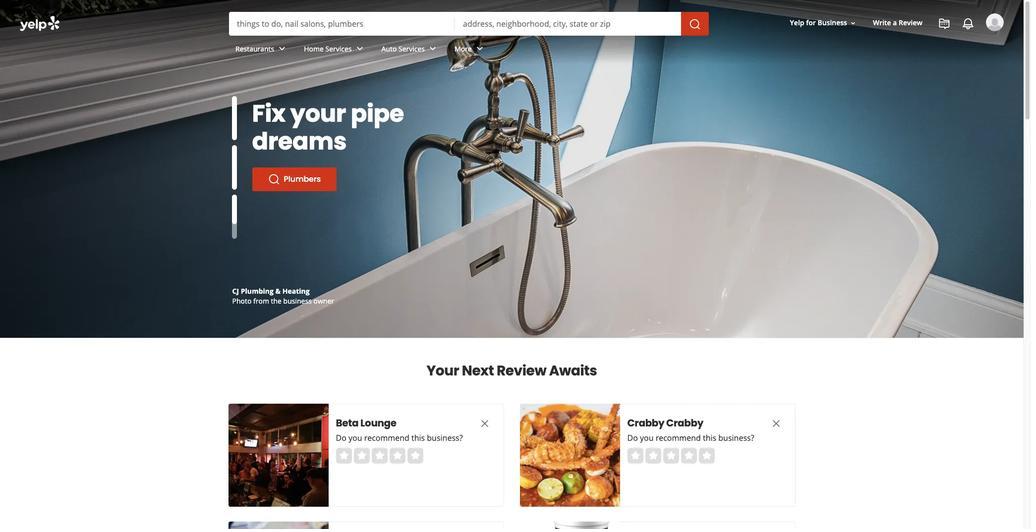 Task type: locate. For each thing, give the bounding box(es) containing it.
1 vertical spatial review
[[497, 361, 547, 381]]

auto services link
[[374, 36, 447, 64]]

next
[[462, 361, 494, 381]]

(no rating) image
[[336, 448, 423, 464], [628, 448, 715, 464]]

you
[[349, 433, 362, 444], [640, 433, 654, 444]]

None field
[[237, 18, 447, 29], [463, 18, 673, 29]]

for
[[806, 18, 816, 27]]

1 horizontal spatial do
[[628, 433, 638, 444]]

24 chevron down v2 image inside auto services link
[[427, 43, 439, 55]]

1 horizontal spatial none field
[[463, 18, 673, 29]]

0 horizontal spatial review
[[497, 361, 547, 381]]

services right home
[[326, 44, 352, 53]]

2 do you recommend this business? from the left
[[628, 433, 754, 444]]

photo of beta lounge image
[[228, 404, 329, 507]]

1 horizontal spatial you
[[640, 433, 654, 444]]

24 chevron down v2 image
[[354, 43, 366, 55], [427, 43, 439, 55], [474, 43, 486, 55]]

None radio
[[354, 448, 370, 464], [389, 448, 405, 464], [407, 448, 423, 464], [628, 448, 643, 464], [645, 448, 661, 464], [681, 448, 697, 464], [354, 448, 370, 464], [389, 448, 405, 464], [407, 448, 423, 464], [628, 448, 643, 464], [645, 448, 661, 464], [681, 448, 697, 464]]

your next review awaits
[[427, 361, 597, 381]]

2 24 chevron down v2 image from the left
[[427, 43, 439, 55]]

1 horizontal spatial this
[[703, 433, 717, 444]]

search image
[[689, 18, 701, 30]]

you down crabby crabby
[[640, 433, 654, 444]]

home services link
[[296, 36, 374, 64]]

review
[[899, 18, 923, 27], [497, 361, 547, 381]]

1 do you recommend this business? from the left
[[336, 433, 463, 444]]

plumbers link
[[252, 168, 337, 191]]

write
[[873, 18, 891, 27]]

review inside user actions "element"
[[899, 18, 923, 27]]

None search field
[[0, 0, 1024, 73]]

do you recommend this business? for crabby crabby
[[628, 433, 754, 444]]

this down beta lounge link
[[412, 433, 425, 444]]

24 chevron down v2 image right auto services
[[427, 43, 439, 55]]

yelp for business
[[790, 18, 847, 27]]

0 horizontal spatial dismiss card image
[[479, 418, 491, 430]]

2 do from the left
[[628, 433, 638, 444]]

2 horizontal spatial 24 chevron down v2 image
[[474, 43, 486, 55]]

do you recommend this business?
[[336, 433, 463, 444], [628, 433, 754, 444]]

from
[[253, 297, 269, 306]]

plumbing
[[241, 287, 274, 296]]

0 horizontal spatial crabby
[[628, 417, 665, 430]]

(no rating) image for crabby
[[628, 448, 715, 464]]

(no rating) image down crabby crabby
[[628, 448, 715, 464]]

business? down crabby crabby link on the bottom of page
[[719, 433, 754, 444]]

2 rating element from the left
[[628, 448, 715, 464]]

do down crabby crabby
[[628, 433, 638, 444]]

crabby crabby link
[[628, 417, 751, 430]]

0 horizontal spatial this
[[412, 433, 425, 444]]

1 rating element from the left
[[336, 448, 423, 464]]

1 horizontal spatial rating element
[[628, 448, 715, 464]]

1 recommend from the left
[[364, 433, 409, 444]]

do for crabby crabby
[[628, 433, 638, 444]]

1 business? from the left
[[427, 433, 463, 444]]

0 horizontal spatial recommend
[[364, 433, 409, 444]]

review for a
[[899, 18, 923, 27]]

pipe
[[351, 97, 404, 130]]

home services
[[304, 44, 352, 53]]

dreams
[[252, 125, 347, 158]]

none field the "near"
[[463, 18, 673, 29]]

None radio
[[336, 448, 352, 464], [372, 448, 388, 464], [663, 448, 679, 464], [699, 448, 715, 464], [336, 448, 352, 464], [372, 448, 388, 464], [663, 448, 679, 464], [699, 448, 715, 464]]

1 this from the left
[[412, 433, 425, 444]]

2 select slide image from the top
[[232, 145, 237, 190]]

24 chevron down v2 image right more
[[474, 43, 486, 55]]

do for beta lounge
[[336, 433, 347, 444]]

0 horizontal spatial you
[[349, 433, 362, 444]]

services right auto
[[399, 44, 425, 53]]

more
[[455, 44, 472, 53]]

1 horizontal spatial business?
[[719, 433, 754, 444]]

business? down beta lounge link
[[427, 433, 463, 444]]

fix your pipe dreams
[[252, 97, 404, 158]]

1 24 chevron down v2 image from the left
[[354, 43, 366, 55]]

rating element down crabby crabby
[[628, 448, 715, 464]]

3 24 chevron down v2 image from the left
[[474, 43, 486, 55]]

0 horizontal spatial do you recommend this business?
[[336, 433, 463, 444]]

do you recommend this business? down crabby crabby link on the bottom of page
[[628, 433, 754, 444]]

review for next
[[497, 361, 547, 381]]

do down beta
[[336, 433, 347, 444]]

(no rating) image down lounge
[[336, 448, 423, 464]]

2 none field from the left
[[463, 18, 673, 29]]

0 horizontal spatial rating element
[[336, 448, 423, 464]]

24 chevron down v2 image
[[276, 43, 288, 55]]

cj plumbing & heating photo from the business owner
[[232, 287, 334, 306]]

1 do from the left
[[336, 433, 347, 444]]

2 services from the left
[[399, 44, 425, 53]]

services
[[326, 44, 352, 53], [399, 44, 425, 53]]

crabby crabby
[[628, 417, 704, 430]]

rating element down lounge
[[336, 448, 423, 464]]

rating element for crabby
[[628, 448, 715, 464]]

0 vertical spatial review
[[899, 18, 923, 27]]

1 horizontal spatial services
[[399, 44, 425, 53]]

services inside "link"
[[326, 44, 352, 53]]

0 horizontal spatial business?
[[427, 433, 463, 444]]

this for crabby crabby
[[703, 433, 717, 444]]

2 you from the left
[[640, 433, 654, 444]]

1 you from the left
[[349, 433, 362, 444]]

recommend down crabby crabby link on the bottom of page
[[656, 433, 701, 444]]

2 dismiss card image from the left
[[770, 418, 782, 430]]

0 horizontal spatial do
[[336, 433, 347, 444]]

awaits
[[549, 361, 597, 381]]

do
[[336, 433, 347, 444], [628, 433, 638, 444]]

1 (no rating) image from the left
[[336, 448, 423, 464]]

24 chevron down v2 image inside the home services "link"
[[354, 43, 366, 55]]

review right next
[[497, 361, 547, 381]]

1 horizontal spatial do you recommend this business?
[[628, 433, 754, 444]]

crabby
[[628, 417, 665, 430], [666, 417, 704, 430]]

you down beta
[[349, 433, 362, 444]]

business?
[[427, 433, 463, 444], [719, 433, 754, 444]]

2 this from the left
[[703, 433, 717, 444]]

photo of allsups image
[[520, 522, 620, 530]]

1 horizontal spatial (no rating) image
[[628, 448, 715, 464]]

rating element for lounge
[[336, 448, 423, 464]]

recommend
[[364, 433, 409, 444], [656, 433, 701, 444]]

0 horizontal spatial (no rating) image
[[336, 448, 423, 464]]

fix
[[252, 97, 286, 130]]

0 horizontal spatial none field
[[237, 18, 447, 29]]

review right 'a'
[[899, 18, 923, 27]]

1 dismiss card image from the left
[[479, 418, 491, 430]]

rating element
[[336, 448, 423, 464], [628, 448, 715, 464]]

photo of mas cafe image
[[228, 522, 329, 530]]

2 (no rating) image from the left
[[628, 448, 715, 464]]

lounge
[[360, 417, 397, 430]]

2 business? from the left
[[719, 433, 754, 444]]

the
[[271, 297, 282, 306]]

24 chevron down v2 image inside more link
[[474, 43, 486, 55]]

dismiss card image
[[479, 418, 491, 430], [770, 418, 782, 430]]

you for crabby
[[640, 433, 654, 444]]

1 horizontal spatial dismiss card image
[[770, 418, 782, 430]]

0 horizontal spatial services
[[326, 44, 352, 53]]

1 horizontal spatial 24 chevron down v2 image
[[427, 43, 439, 55]]

1 services from the left
[[326, 44, 352, 53]]

yelp for business button
[[786, 14, 861, 32]]

2 recommend from the left
[[656, 433, 701, 444]]

this
[[412, 433, 425, 444], [703, 433, 717, 444]]

None search field
[[229, 12, 711, 36]]

recommend down lounge
[[364, 433, 409, 444]]

0 horizontal spatial 24 chevron down v2 image
[[354, 43, 366, 55]]

plumbers
[[284, 174, 321, 185]]

1 horizontal spatial recommend
[[656, 433, 701, 444]]

1 none field from the left
[[237, 18, 447, 29]]

3 select slide image from the top
[[232, 181, 237, 226]]

beta
[[336, 417, 359, 430]]

24 chevron down v2 image for more
[[474, 43, 486, 55]]

none search field containing yelp for business
[[0, 0, 1024, 73]]

projects image
[[939, 18, 951, 30]]

this down crabby crabby link on the bottom of page
[[703, 433, 717, 444]]

your
[[290, 97, 346, 130]]

do you recommend this business? for beta lounge
[[336, 433, 463, 444]]

24 chevron down v2 image left auto
[[354, 43, 366, 55]]

select slide image
[[232, 96, 237, 140], [232, 145, 237, 190], [232, 181, 237, 226]]

1 horizontal spatial crabby
[[666, 417, 704, 430]]

do you recommend this business? down beta lounge link
[[336, 433, 463, 444]]

1 horizontal spatial review
[[899, 18, 923, 27]]

dismiss card image for beta lounge
[[479, 418, 491, 430]]



Task type: describe. For each thing, give the bounding box(es) containing it.
explore banner section banner
[[0, 0, 1024, 338]]

this for beta lounge
[[412, 433, 425, 444]]

business categories element
[[228, 36, 1004, 64]]

write a review link
[[869, 14, 927, 32]]

tyler b. image
[[986, 13, 1004, 31]]

none search field inside search box
[[229, 12, 711, 36]]

beta lounge
[[336, 417, 397, 430]]

services for home services
[[326, 44, 352, 53]]

you for beta
[[349, 433, 362, 444]]

Find text field
[[237, 18, 447, 29]]

business? for crabby
[[719, 433, 754, 444]]

cj plumbing & heating link
[[232, 287, 310, 296]]

auto
[[382, 44, 397, 53]]

notifications image
[[962, 18, 974, 30]]

(no rating) image for lounge
[[336, 448, 423, 464]]

photo of crabby crabby image
[[520, 404, 620, 507]]

cj
[[232, 287, 239, 296]]

auto services
[[382, 44, 425, 53]]

24 chevron down v2 image for auto services
[[427, 43, 439, 55]]

24 chevron down v2 image for home services
[[354, 43, 366, 55]]

2 crabby from the left
[[666, 417, 704, 430]]

1 select slide image from the top
[[232, 96, 237, 140]]

recommend for crabby
[[656, 433, 701, 444]]

a
[[893, 18, 897, 27]]

business
[[283, 297, 312, 306]]

none field find
[[237, 18, 447, 29]]

yelp
[[790, 18, 805, 27]]

photo
[[232, 297, 252, 306]]

owner
[[314, 297, 334, 306]]

24 search v2 image
[[268, 174, 280, 185]]

restaurants link
[[228, 36, 296, 64]]

Near text field
[[463, 18, 673, 29]]

your
[[427, 361, 459, 381]]

write a review
[[873, 18, 923, 27]]

services for auto services
[[399, 44, 425, 53]]

beta lounge link
[[336, 417, 460, 430]]

dismiss card image for crabby crabby
[[770, 418, 782, 430]]

more link
[[447, 36, 494, 64]]

16 chevron down v2 image
[[849, 19, 857, 27]]

1 crabby from the left
[[628, 417, 665, 430]]

home
[[304, 44, 324, 53]]

business
[[818, 18, 847, 27]]

restaurants
[[236, 44, 274, 53]]

&
[[275, 287, 281, 296]]

heating
[[282, 287, 310, 296]]

business? for lounge
[[427, 433, 463, 444]]

recommend for lounge
[[364, 433, 409, 444]]

user actions element
[[782, 12, 1018, 73]]



Task type: vqa. For each thing, say whether or not it's contained in the screenshot.
Home Services link
yes



